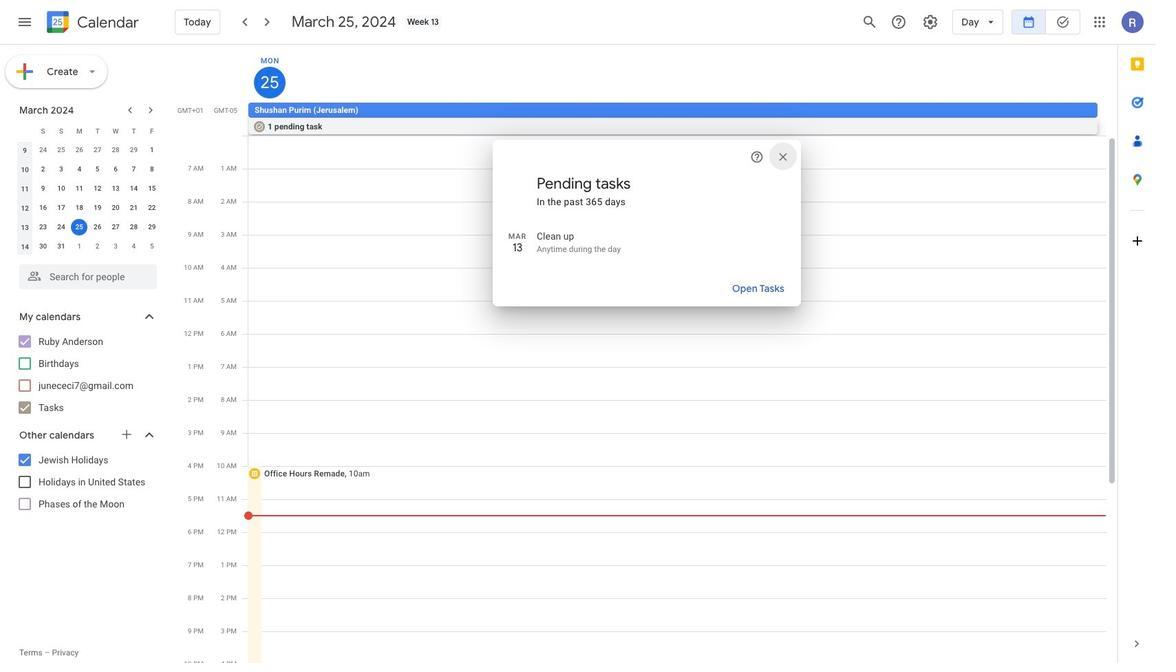 Task type: vqa. For each thing, say whether or not it's contained in the screenshot.
1 element at left top
yes



Task type: locate. For each thing, give the bounding box(es) containing it.
8 element
[[144, 161, 160, 178]]

my calendars list
[[3, 331, 171, 419]]

calendar element
[[44, 8, 139, 39]]

19 element
[[89, 200, 106, 216]]

Search for people text field
[[28, 264, 149, 289]]

column header inside the march 2024 grid
[[16, 121, 34, 140]]

april 1 element
[[71, 238, 88, 255]]

heading inside calendar element
[[74, 14, 139, 31]]

None search field
[[0, 259, 171, 289]]

heading
[[74, 14, 139, 31]]

15 element
[[144, 180, 160, 197]]

18 element
[[71, 200, 88, 216]]

clean up , march 13. list item
[[493, 225, 831, 260]]

1 element
[[144, 142, 160, 158]]

tab list
[[1119, 45, 1157, 625]]

16 element
[[35, 200, 51, 216]]

2 element
[[35, 161, 51, 178]]

26 element
[[89, 219, 106, 236]]

22 element
[[144, 200, 160, 216]]

row
[[242, 103, 1118, 136], [16, 121, 161, 140], [242, 136, 1107, 663], [16, 140, 161, 160], [16, 160, 161, 179], [16, 179, 161, 198], [16, 198, 161, 218], [16, 218, 161, 237], [16, 237, 161, 256]]

row group
[[16, 140, 161, 256]]

10 element
[[53, 180, 70, 197]]

grid
[[176, 45, 1118, 663]]

cell inside the march 2024 grid
[[70, 218, 88, 237]]

cell
[[249, 103, 1107, 136], [244, 136, 1107, 663], [70, 218, 88, 237]]

11 element
[[71, 180, 88, 197]]

30 element
[[35, 238, 51, 255]]

february 25 element
[[53, 142, 70, 158]]

april 2 element
[[89, 238, 106, 255]]

april 5 element
[[144, 238, 160, 255]]

february 28 element
[[107, 142, 124, 158]]

monday, march 25, today element
[[254, 67, 286, 98]]

14 element
[[126, 180, 142, 197]]

settings menu image
[[923, 14, 940, 30]]

7 element
[[126, 161, 142, 178]]

28 element
[[126, 219, 142, 236]]

4 element
[[71, 161, 88, 178]]

25, today element
[[71, 219, 88, 236]]

column header
[[16, 121, 34, 140]]



Task type: describe. For each thing, give the bounding box(es) containing it.
main drawer image
[[17, 14, 33, 30]]

february 27 element
[[89, 142, 106, 158]]

february 26 element
[[71, 142, 88, 158]]

9 element
[[35, 180, 51, 197]]

add other calendars image
[[120, 428, 134, 441]]

other calendars list
[[3, 449, 171, 515]]

3 element
[[53, 161, 70, 178]]

6 element
[[107, 161, 124, 178]]

29 element
[[144, 219, 160, 236]]

20 element
[[107, 200, 124, 216]]

february 29 element
[[126, 142, 142, 158]]

21 element
[[126, 200, 142, 216]]

row group inside the march 2024 grid
[[16, 140, 161, 256]]

april 4 element
[[126, 238, 142, 255]]

5 element
[[89, 161, 106, 178]]

march 2024 grid
[[13, 121, 161, 256]]

27 element
[[107, 219, 124, 236]]

february 24 element
[[35, 142, 51, 158]]

31 element
[[53, 238, 70, 255]]

april 3 element
[[107, 238, 124, 255]]

17 element
[[53, 200, 70, 216]]

12 element
[[89, 180, 106, 197]]

13 element
[[107, 180, 124, 197]]

24 element
[[53, 219, 70, 236]]

23 element
[[35, 219, 51, 236]]



